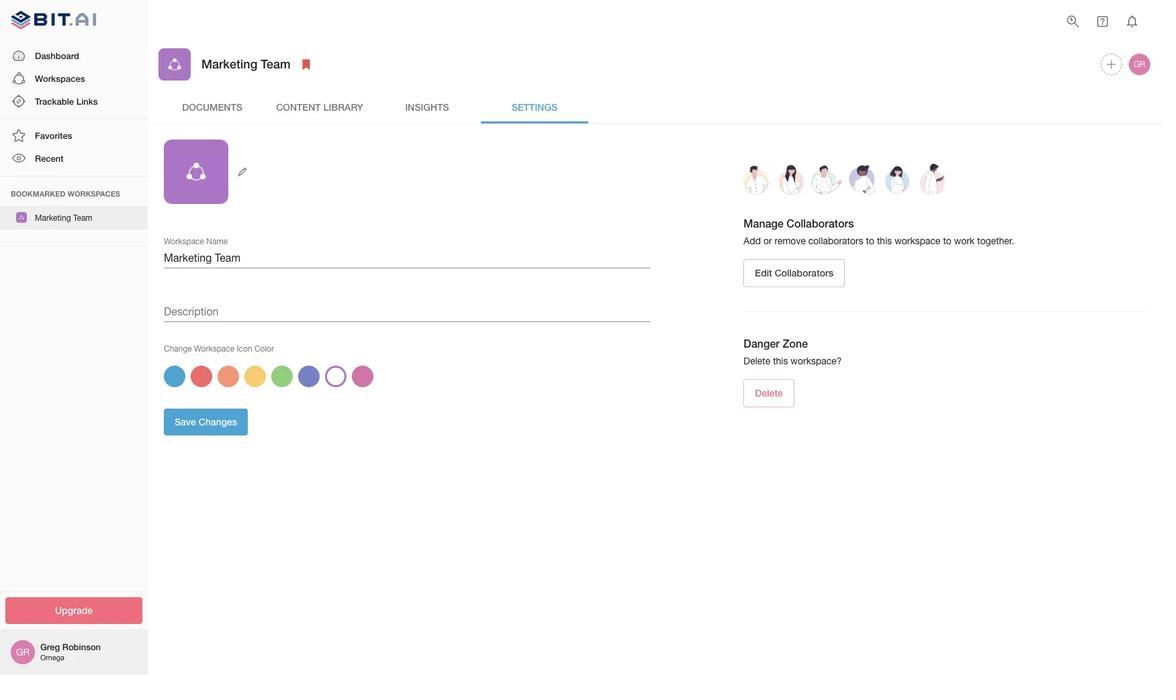 Task type: vqa. For each thing, say whether or not it's contained in the screenshot.
'More' at the right
no



Task type: describe. For each thing, give the bounding box(es) containing it.
edit
[[755, 267, 772, 278]]

Workspace Description text field
[[164, 301, 650, 322]]

remove
[[775, 236, 806, 247]]

danger zone delete this workspace?
[[744, 337, 842, 367]]

name
[[206, 237, 228, 246]]

documents link
[[159, 91, 266, 124]]

1 to from the left
[[866, 236, 875, 247]]

team inside marketing team button
[[73, 213, 92, 223]]

workspaces
[[68, 189, 120, 198]]

remove bookmark image
[[298, 56, 314, 73]]

content library link
[[266, 91, 373, 124]]

workspaces button
[[0, 67, 148, 90]]

greg robinson omega
[[40, 642, 101, 663]]

collaborators for manage
[[787, 217, 854, 230]]

collaborators
[[809, 236, 864, 247]]

edit collaborators button
[[744, 259, 845, 288]]

add
[[744, 236, 761, 247]]

settings
[[512, 101, 558, 113]]

change workspace icon color
[[164, 345, 274, 354]]

marketing team inside button
[[35, 213, 92, 223]]

2 to from the left
[[943, 236, 952, 247]]

settings link
[[481, 91, 588, 124]]

0 horizontal spatial gr
[[16, 648, 30, 658]]

icon
[[237, 345, 252, 354]]

library
[[323, 101, 363, 113]]

greg
[[40, 642, 60, 653]]

this inside manage collaborators add or remove collaborators to this workspace to work together.
[[877, 236, 892, 247]]

workspace
[[895, 236, 941, 247]]

gr inside button
[[1134, 60, 1146, 69]]

favorites button
[[0, 124, 148, 147]]

collaborators for edit
[[775, 267, 834, 278]]

color
[[255, 345, 274, 354]]

0 vertical spatial team
[[261, 57, 291, 71]]

save changes
[[175, 416, 237, 428]]

edit collaborators
[[755, 267, 834, 278]]

workspaces
[[35, 73, 85, 84]]

bookmarked workspaces
[[11, 189, 120, 198]]

favorites
[[35, 130, 72, 141]]

dashboard button
[[0, 44, 148, 67]]

trackable links
[[35, 96, 98, 107]]

upgrade button
[[5, 597, 142, 625]]

marketing team button
[[0, 206, 148, 230]]



Task type: locate. For each thing, give the bounding box(es) containing it.
1 vertical spatial collaborators
[[775, 267, 834, 278]]

trackable links button
[[0, 90, 148, 113]]

delete
[[744, 356, 771, 367], [755, 387, 783, 399]]

to left work
[[943, 236, 952, 247]]

collaborators
[[787, 217, 854, 230], [775, 267, 834, 278]]

collaborators up collaborators
[[787, 217, 854, 230]]

this down zone
[[773, 356, 788, 367]]

gr button
[[1127, 52, 1153, 77]]

Workspace Name text field
[[164, 247, 650, 269]]

0 vertical spatial delete
[[744, 356, 771, 367]]

insights
[[405, 101, 449, 113]]

tab list containing documents
[[159, 91, 1153, 124]]

collaborators inside manage collaborators add or remove collaborators to this workspace to work together.
[[787, 217, 854, 230]]

marketing
[[202, 57, 258, 71], [35, 213, 71, 223]]

upgrade
[[55, 605, 93, 616]]

to
[[866, 236, 875, 247], [943, 236, 952, 247]]

delete down the danger zone delete this workspace?
[[755, 387, 783, 399]]

save
[[175, 416, 196, 428]]

team
[[261, 57, 291, 71], [73, 213, 92, 223]]

workspace name
[[164, 237, 228, 246]]

manage
[[744, 217, 784, 230]]

1 vertical spatial this
[[773, 356, 788, 367]]

0 horizontal spatial marketing team
[[35, 213, 92, 223]]

tab list
[[159, 91, 1153, 124]]

dashboard
[[35, 50, 79, 61]]

workspace left name at the left
[[164, 237, 204, 246]]

save changes button
[[164, 409, 248, 436]]

1 vertical spatial team
[[73, 213, 92, 223]]

insights link
[[373, 91, 481, 124]]

to right collaborators
[[866, 236, 875, 247]]

danger
[[744, 337, 780, 350]]

content
[[276, 101, 321, 113]]

0 horizontal spatial team
[[73, 213, 92, 223]]

workspace?
[[791, 356, 842, 367]]

0 vertical spatial marketing
[[202, 57, 258, 71]]

manage collaborators add or remove collaborators to this workspace to work together.
[[744, 217, 1014, 247]]

1 vertical spatial delete
[[755, 387, 783, 399]]

content library
[[276, 101, 363, 113]]

links
[[76, 96, 98, 107]]

recent
[[35, 153, 64, 164]]

marketing team
[[202, 57, 291, 71], [35, 213, 92, 223]]

0 horizontal spatial marketing
[[35, 213, 71, 223]]

1 vertical spatial workspace
[[194, 345, 235, 354]]

workspace
[[164, 237, 204, 246], [194, 345, 235, 354]]

1 horizontal spatial marketing team
[[202, 57, 291, 71]]

1 vertical spatial marketing team
[[35, 213, 92, 223]]

marketing inside button
[[35, 213, 71, 223]]

marketing up documents
[[202, 57, 258, 71]]

collaborators down remove
[[775, 267, 834, 278]]

0 vertical spatial collaborators
[[787, 217, 854, 230]]

recent button
[[0, 147, 148, 170]]

documents
[[182, 101, 242, 113]]

1 horizontal spatial team
[[261, 57, 291, 71]]

marketing team up documents
[[202, 57, 291, 71]]

this left workspace at the right top of page
[[877, 236, 892, 247]]

work
[[954, 236, 975, 247]]

0 horizontal spatial this
[[773, 356, 788, 367]]

bookmarked
[[11, 189, 65, 198]]

marketing team down the bookmarked workspaces
[[35, 213, 92, 223]]

0 vertical spatial workspace
[[164, 237, 204, 246]]

robinson
[[62, 642, 101, 653]]

1 vertical spatial gr
[[16, 648, 30, 658]]

0 vertical spatial marketing team
[[202, 57, 291, 71]]

1 horizontal spatial gr
[[1134, 60, 1146, 69]]

or
[[764, 236, 772, 247]]

1 horizontal spatial to
[[943, 236, 952, 247]]

1 horizontal spatial this
[[877, 236, 892, 247]]

0 horizontal spatial to
[[866, 236, 875, 247]]

team left remove bookmark image
[[261, 57, 291, 71]]

gr
[[1134, 60, 1146, 69], [16, 648, 30, 658]]

changes
[[199, 416, 237, 428]]

workspace left icon in the bottom of the page
[[194, 345, 235, 354]]

change
[[164, 345, 192, 354]]

team down the workspaces
[[73, 213, 92, 223]]

0 vertical spatial this
[[877, 236, 892, 247]]

delete down danger
[[744, 356, 771, 367]]

0 vertical spatial gr
[[1134, 60, 1146, 69]]

1 horizontal spatial marketing
[[202, 57, 258, 71]]

1 vertical spatial marketing
[[35, 213, 71, 223]]

this
[[877, 236, 892, 247], [773, 356, 788, 367]]

marketing down the bookmarked workspaces
[[35, 213, 71, 223]]

zone
[[783, 337, 808, 350]]

delete inside button
[[755, 387, 783, 399]]

trackable
[[35, 96, 74, 107]]

together.
[[978, 236, 1014, 247]]

this inside the danger zone delete this workspace?
[[773, 356, 788, 367]]

delete button
[[744, 379, 795, 408]]

omega
[[40, 655, 64, 663]]

delete inside the danger zone delete this workspace?
[[744, 356, 771, 367]]

collaborators inside edit collaborators button
[[775, 267, 834, 278]]



